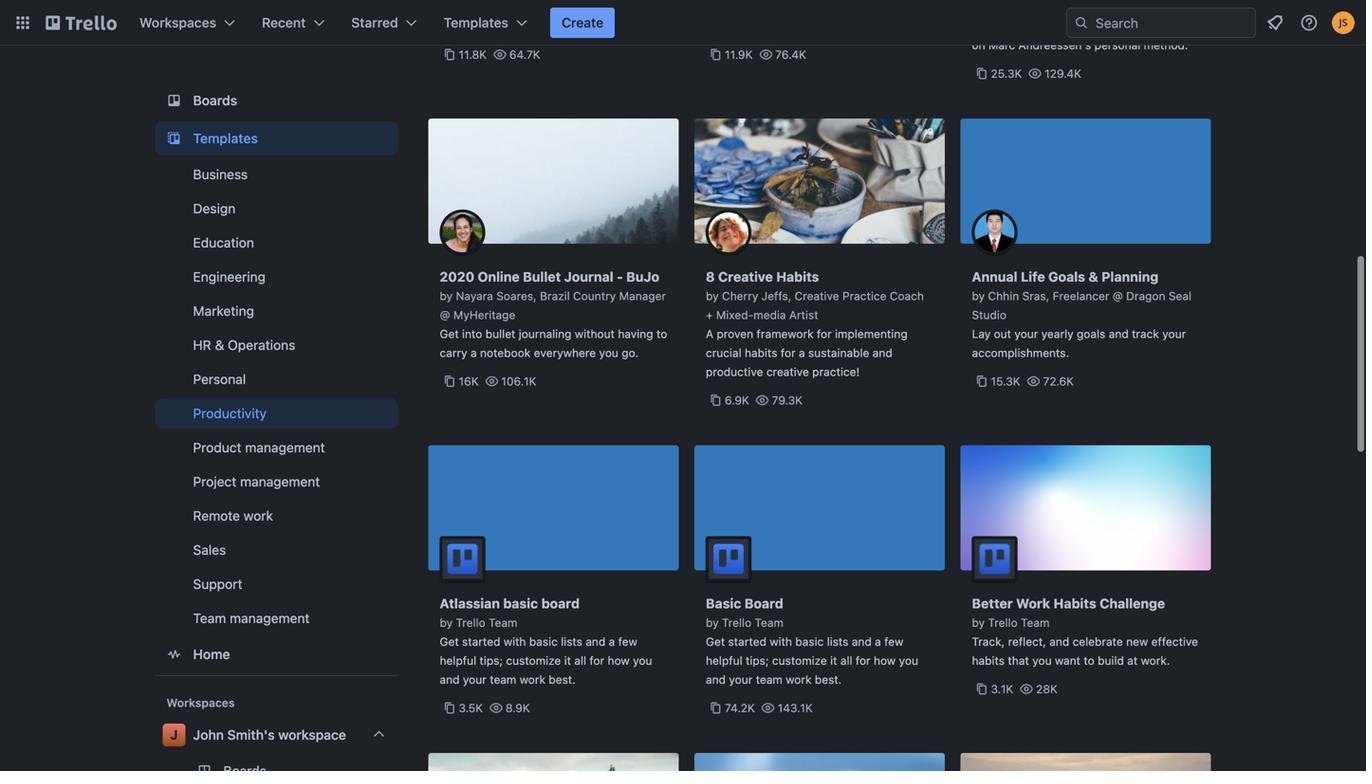 Task type: describe. For each thing, give the bounding box(es) containing it.
work
[[1016, 596, 1051, 612]]

3.1k
[[991, 683, 1014, 696]]

freelancer
[[1053, 289, 1110, 303]]

having
[[618, 327, 653, 341]]

yearly
[[1042, 327, 1074, 341]]

annual life goals & planning by chhin sras, freelancer @ dragon seal studio lay out your yearly goals and track your accomplishments.
[[972, 269, 1192, 360]]

myheritage
[[453, 308, 516, 322]]

effective
[[1152, 635, 1198, 649]]

nayara
[[456, 289, 493, 303]]

product management
[[193, 440, 325, 455]]

helpful inside atlassian basic board by trello team get started with basic lists and a few helpful tips; customize it all for how you and your team work best.
[[440, 654, 476, 668]]

by inside the 8 creative habits by cherry jeffs, creative practice coach + mixed-media artist a proven framework for implementing crucial habits for a sustainable and productive creative practice!
[[706, 289, 719, 303]]

it inside basic board by trello team get started with basic lists and a few helpful tips; customize it all for how you and your team work best.
[[830, 654, 837, 668]]

6.9k
[[725, 394, 750, 407]]

trello inside atlassian basic board by trello team get started with basic lists and a few helpful tips; customize it all for how you and your team work best.
[[456, 616, 486, 630]]

based
[[1165, 19, 1198, 33]]

11.8k
[[459, 48, 487, 61]]

team inside "link"
[[193, 611, 226, 626]]

system
[[1123, 19, 1162, 33]]

open information menu image
[[1300, 13, 1319, 32]]

2020 online bullet journal - bujo by nayara soares, brazil country manager @ myheritage get into bullet journaling without having to carry a notebook everywhere you go.
[[440, 269, 667, 360]]

workspaces inside popup button
[[139, 15, 216, 30]]

work inside 'link'
[[244, 508, 273, 524]]

make
[[972, 19, 1001, 33]]

notebook
[[480, 346, 531, 360]]

want
[[1055, 654, 1081, 668]]

search image
[[1074, 15, 1089, 30]]

8.9k
[[506, 702, 530, 715]]

best. inside atlassian basic board by trello team get started with basic lists and a few helpful tips; customize it all for how you and your team work best.
[[549, 673, 576, 687]]

remote
[[193, 508, 240, 524]]

to inside 2020 online bullet journal - bujo by nayara soares, brazil country manager @ myheritage get into bullet journaling without having to carry a notebook everywhere you go.
[[657, 327, 667, 341]]

john smith's workspace
[[193, 727, 346, 743]]

template board image
[[163, 127, 186, 150]]

dragon
[[1126, 289, 1166, 303]]

planning
[[1102, 269, 1159, 285]]

operations
[[228, 337, 295, 353]]

build
[[1098, 654, 1124, 668]]

work inside basic board by trello team get started with basic lists and a few helpful tips; customize it all for how you and your team work best.
[[786, 673, 812, 687]]

lists inside atlassian basic board by trello team get started with basic lists and a few helpful tips; customize it all for how you and your team work best.
[[561, 635, 583, 649]]

@ inside 'annual life goals & planning by chhin sras, freelancer @ dragon seal studio lay out your yearly goals and track your accomplishments.'
[[1113, 289, 1123, 303]]

0 vertical spatial creative
[[718, 269, 773, 285]]

bullet
[[523, 269, 561, 285]]

basic down board
[[529, 635, 558, 649]]

and inside the 8 creative habits by cherry jeffs, creative practice coach + mixed-media artist a proven framework for implementing crucial habits for a sustainable and productive creative practice!
[[873, 346, 893, 360]]

it inside atlassian basic board by trello team get started with basic lists and a few helpful tips; customize it all for how you and your team work best.
[[564, 654, 571, 668]]

a
[[706, 327, 714, 341]]

productivity
[[1056, 19, 1120, 33]]

1 vertical spatial &
[[215, 337, 224, 353]]

atlassian
[[440, 596, 500, 612]]

get inside 2020 online bullet journal - bujo by nayara soares, brazil country manager @ myheritage get into bullet journaling without having to carry a notebook everywhere you go.
[[440, 327, 459, 341]]

artist
[[789, 308, 818, 322]]

customize inside atlassian basic board by trello team get started with basic lists and a few helpful tips; customize it all for how you and your team work best.
[[506, 654, 561, 668]]

atlassian basic board by trello team get started with basic lists and a few helpful tips; customize it all for how you and your team work best.
[[440, 596, 652, 687]]

team inside basic board by trello team get started with basic lists and a few helpful tips; customize it all for how you and your team work best.
[[755, 616, 784, 630]]

sales
[[193, 542, 226, 558]]

recent button
[[251, 8, 336, 38]]

lay
[[972, 327, 991, 341]]

product
[[193, 440, 242, 455]]

track
[[1132, 327, 1159, 341]]

1 vertical spatial workspaces
[[167, 696, 235, 710]]

templates button
[[432, 8, 539, 38]]

and inside 'annual life goals & planning by chhin sras, freelancer @ dragon seal studio lay out your yearly goals and track your accomplishments.'
[[1109, 327, 1129, 341]]

+
[[706, 308, 713, 322]]

0 horizontal spatial templates
[[193, 130, 258, 146]]

with inside basic board by trello team get started with basic lists and a few helpful tips; customize it all for how you and your team work best.
[[770, 635, 792, 649]]

goals
[[1077, 327, 1106, 341]]

15.3k
[[991, 375, 1021, 388]]

workspaces button
[[128, 8, 247, 38]]

you inside basic board by trello team get started with basic lists and a few helpful tips; customize it all for how you and your team work best.
[[899, 654, 918, 668]]

business
[[193, 167, 248, 182]]

home link
[[155, 638, 398, 672]]

your up accomplishments.
[[1015, 327, 1038, 341]]

personal link
[[155, 364, 398, 395]]

by inside 'annual life goals & planning by chhin sras, freelancer @ dragon seal studio lay out your yearly goals and track your accomplishments.'
[[972, 289, 985, 303]]

by inside better work habits challenge by trello team track, reflect, and celebrate new effective habits that you want to build at work.
[[972, 616, 985, 630]]

helpful inside basic board by trello team get started with basic lists and a few helpful tips; customize it all for how you and your team work best.
[[706, 654, 743, 668]]

few inside basic board by trello team get started with basic lists and a few helpful tips; customize it all for how you and your team work best.
[[885, 635, 904, 649]]

trello inside better work habits challenge by trello team track, reflect, and celebrate new effective habits that you want to build at work.
[[988, 616, 1018, 630]]

sales link
[[155, 535, 398, 566]]

72.6k
[[1043, 375, 1074, 388]]

productive
[[706, 365, 763, 379]]

create button
[[550, 8, 615, 38]]

on
[[972, 38, 986, 52]]

seal
[[1169, 289, 1192, 303]]

personal
[[1095, 38, 1141, 52]]

business link
[[155, 159, 398, 190]]

online
[[478, 269, 520, 285]]

all inside atlassian basic board by trello team get started with basic lists and a few helpful tips; customize it all for how you and your team work best.
[[574, 654, 586, 668]]

crucial
[[706, 346, 742, 360]]

boards link
[[155, 84, 398, 118]]

at
[[1128, 654, 1138, 668]]

a inside 2020 online bullet journal - bujo by nayara soares, brazil country manager @ myheritage get into bullet journaling without having to carry a notebook everywhere you go.
[[471, 346, 477, 360]]

get inside atlassian basic board by trello team get started with basic lists and a few helpful tips; customize it all for how you and your team work best.
[[440, 635, 459, 649]]

you inside 2020 online bullet journal - bujo by nayara soares, brazil country manager @ myheritage get into bullet journaling without having to carry a notebook everywhere you go.
[[599, 346, 619, 360]]

board
[[541, 596, 580, 612]]

11.9k
[[725, 48, 753, 61]]

8
[[706, 269, 715, 285]]

team inside basic board by trello team get started with basic lists and a few helpful tips; customize it all for how you and your team work best.
[[756, 673, 783, 687]]

life
[[1021, 269, 1045, 285]]

sras,
[[1022, 289, 1050, 303]]

few inside atlassian basic board by trello team get started with basic lists and a few helpful tips; customize it all for how you and your team work best.
[[618, 635, 638, 649]]

76.4k
[[775, 48, 807, 61]]

everywhere
[[534, 346, 596, 360]]

basic board by trello team get started with basic lists and a few helpful tips; customize it all for how you and your team work best.
[[706, 596, 918, 687]]

soares,
[[497, 289, 537, 303]]

management for team management
[[230, 611, 310, 626]]

basic
[[706, 596, 741, 612]]

coach
[[890, 289, 924, 303]]

basic inside basic board by trello team get started with basic lists and a few helpful tips; customize it all for how you and your team work best.
[[796, 635, 824, 649]]

better
[[972, 596, 1013, 612]]

@ inside 2020 online bullet journal - bujo by nayara soares, brazil country manager @ myheritage get into bullet journaling without having to carry a notebook everywhere you go.
[[440, 308, 450, 322]]

john smith (johnsmith38824343) image
[[1332, 11, 1355, 34]]

product management link
[[155, 433, 398, 463]]

media
[[754, 308, 786, 322]]

hr & operations link
[[155, 330, 398, 361]]

education
[[193, 235, 254, 251]]

proven
[[717, 327, 754, 341]]

back to home image
[[46, 8, 117, 38]]

for inside atlassian basic board by trello team get started with basic lists and a few helpful tips; customize it all for how you and your team work best.
[[590, 654, 605, 668]]

a inside basic board by trello team get started with basic lists and a few helpful tips; customize it all for how you and your team work best.
[[875, 635, 881, 649]]

bullet
[[486, 327, 516, 341]]

lists inside basic board by trello team get started with basic lists and a few helpful tips; customize it all for how you and your team work best.
[[827, 635, 849, 649]]

106.1k
[[501, 375, 537, 388]]

support
[[193, 576, 242, 592]]

go.
[[622, 346, 639, 360]]

project management link
[[155, 467, 398, 497]]



Task type: vqa. For each thing, say whether or not it's contained in the screenshot.
the rightmost Trello Team image
yes



Task type: locate. For each thing, give the bounding box(es) containing it.
method.
[[1144, 38, 1188, 52]]

2 horizontal spatial trello
[[988, 616, 1018, 630]]

trello
[[456, 616, 486, 630], [722, 616, 752, 630], [988, 616, 1018, 630]]

0 horizontal spatial to
[[657, 327, 667, 341]]

by inside basic board by trello team get started with basic lists and a few helpful tips; customize it all for how you and your team work best.
[[706, 616, 719, 630]]

1 horizontal spatial it
[[830, 654, 837, 668]]

0 vertical spatial to
[[657, 327, 667, 341]]

starred button
[[340, 8, 429, 38]]

started inside basic board by trello team get started with basic lists and a few helpful tips; customize it all for how you and your team work best.
[[728, 635, 767, 649]]

1 vertical spatial @
[[440, 308, 450, 322]]

marketing link
[[155, 296, 398, 326]]

2 team from the left
[[756, 673, 783, 687]]

habits down track,
[[972, 654, 1005, 668]]

team down "atlassian"
[[489, 616, 518, 630]]

trello down better
[[988, 616, 1018, 630]]

1 trello from the left
[[456, 616, 486, 630]]

0 horizontal spatial how
[[608, 654, 630, 668]]

goals
[[1049, 269, 1086, 285]]

templates inside popup button
[[444, 15, 509, 30]]

0 horizontal spatial it
[[564, 654, 571, 668]]

@ down planning
[[1113, 289, 1123, 303]]

workspaces up john
[[167, 696, 235, 710]]

1 horizontal spatial trello team image
[[972, 537, 1018, 582]]

j
[[170, 727, 178, 743]]

team up 8.9k
[[490, 673, 517, 687]]

by up +
[[706, 289, 719, 303]]

your inside atlassian basic board by trello team get started with basic lists and a few helpful tips; customize it all for how you and your team work best.
[[463, 673, 487, 687]]

work up 8.9k
[[520, 673, 546, 687]]

all
[[574, 654, 586, 668], [841, 654, 853, 668]]

your inside basic board by trello team get started with basic lists and a few helpful tips; customize it all for how you and your team work best.
[[729, 673, 753, 687]]

workspaces up 'board' image on the top of page
[[139, 15, 216, 30]]

hr
[[193, 337, 211, 353]]

your
[[1004, 19, 1028, 33], [1015, 327, 1038, 341], [1163, 327, 1186, 341], [463, 673, 487, 687], [729, 673, 753, 687]]

team down work
[[1021, 616, 1050, 630]]

helpful up 74.2k
[[706, 654, 743, 668]]

your inside the make your own productivity system based on marc andreessen's personal method.
[[1004, 19, 1028, 33]]

0 notifications image
[[1264, 11, 1287, 34]]

team inside atlassian basic board by trello team get started with basic lists and a few helpful tips; customize it all for how you and your team work best.
[[489, 616, 518, 630]]

2 all from the left
[[841, 654, 853, 668]]

1 horizontal spatial habits
[[972, 654, 1005, 668]]

starred
[[351, 15, 398, 30]]

1 vertical spatial habits
[[1054, 596, 1097, 612]]

2 customize from the left
[[772, 654, 827, 668]]

2 with from the left
[[770, 635, 792, 649]]

board
[[745, 596, 784, 612]]

andreessen's
[[1019, 38, 1091, 52]]

28k
[[1036, 683, 1058, 696]]

carry
[[440, 346, 467, 360]]

get down "basic"
[[706, 635, 725, 649]]

your up marc
[[1004, 19, 1028, 33]]

1 horizontal spatial trello
[[722, 616, 752, 630]]

0 vertical spatial management
[[245, 440, 325, 455]]

1 horizontal spatial few
[[885, 635, 904, 649]]

your right track
[[1163, 327, 1186, 341]]

habits inside better work habits challenge by trello team track, reflect, and celebrate new effective habits that you want to build at work.
[[972, 654, 1005, 668]]

john
[[193, 727, 224, 743]]

to right having
[[657, 327, 667, 341]]

creative
[[767, 365, 809, 379]]

work inside atlassian basic board by trello team get started with basic lists and a few helpful tips; customize it all for how you and your team work best.
[[520, 673, 546, 687]]

home image
[[163, 643, 186, 666]]

manager
[[619, 289, 666, 303]]

2 trello from the left
[[722, 616, 752, 630]]

2 lists from the left
[[827, 635, 849, 649]]

practice!
[[812, 365, 860, 379]]

engineering link
[[155, 262, 398, 292]]

0 horizontal spatial work
[[244, 508, 273, 524]]

nayara soares, brazil country manager @ myheritage image
[[440, 210, 485, 255]]

management down product management link
[[240, 474, 320, 490]]

0 horizontal spatial tips;
[[480, 654, 503, 668]]

0 horizontal spatial trello team image
[[706, 537, 752, 582]]

habits down framework
[[745, 346, 778, 360]]

and inside better work habits challenge by trello team track, reflect, and celebrate new effective habits that you want to build at work.
[[1050, 635, 1070, 649]]

chhin sras, freelancer @ dragon seal studio image
[[972, 210, 1018, 255]]

0 horizontal spatial team
[[490, 673, 517, 687]]

get up carry
[[440, 327, 459, 341]]

@
[[1113, 289, 1123, 303], [440, 308, 450, 322]]

team down board
[[755, 616, 784, 630]]

habits right work
[[1054, 596, 1097, 612]]

better work habits challenge by trello team track, reflect, and celebrate new effective habits that you want to build at work.
[[972, 596, 1198, 668]]

0 horizontal spatial helpful
[[440, 654, 476, 668]]

habits inside the 8 creative habits by cherry jeffs, creative practice coach + mixed-media artist a proven framework for implementing crucial habits for a sustainable and productive creative practice!
[[776, 269, 819, 285]]

1 how from the left
[[608, 654, 630, 668]]

2 how from the left
[[874, 654, 896, 668]]

project management
[[193, 474, 320, 490]]

accomplishments.
[[972, 346, 1070, 360]]

celebrate
[[1073, 635, 1123, 649]]

0 vertical spatial habits
[[776, 269, 819, 285]]

1 team from the left
[[490, 673, 517, 687]]

team management
[[193, 611, 310, 626]]

templates up business at top
[[193, 130, 258, 146]]

habits for creative
[[776, 269, 819, 285]]

started inside atlassian basic board by trello team get started with basic lists and a few helpful tips; customize it all for how you and your team work best.
[[462, 635, 500, 649]]

you inside better work habits challenge by trello team track, reflect, and celebrate new effective habits that you want to build at work.
[[1033, 654, 1052, 668]]

trello team image
[[706, 537, 752, 582], [972, 537, 1018, 582]]

into
[[462, 327, 482, 341]]

best. inside basic board by trello team get started with basic lists and a few helpful tips; customize it all for how you and your team work best.
[[815, 673, 842, 687]]

basic up 143.1k
[[796, 635, 824, 649]]

management inside team management "link"
[[230, 611, 310, 626]]

by down "atlassian"
[[440, 616, 453, 630]]

0 horizontal spatial started
[[462, 635, 500, 649]]

3.5k
[[459, 702, 483, 715]]

1 horizontal spatial &
[[1089, 269, 1099, 285]]

management inside project management link
[[240, 474, 320, 490]]

by down 2020
[[440, 289, 453, 303]]

1 horizontal spatial started
[[728, 635, 767, 649]]

you
[[599, 346, 619, 360], [633, 654, 652, 668], [899, 654, 918, 668], [1033, 654, 1052, 668]]

0 vertical spatial templates
[[444, 15, 509, 30]]

2 helpful from the left
[[706, 654, 743, 668]]

1 horizontal spatial all
[[841, 654, 853, 668]]

tips;
[[480, 654, 503, 668], [746, 654, 769, 668]]

by inside atlassian basic board by trello team get started with basic lists and a few helpful tips; customize it all for how you and your team work best.
[[440, 616, 453, 630]]

1 vertical spatial templates
[[193, 130, 258, 146]]

team
[[490, 673, 517, 687], [756, 673, 783, 687]]

for inside basic board by trello team get started with basic lists and a few helpful tips; customize it all for how you and your team work best.
[[856, 654, 871, 668]]

reflect,
[[1008, 635, 1046, 649]]

trello team image for basic
[[706, 537, 752, 582]]

customize
[[506, 654, 561, 668], [772, 654, 827, 668]]

basic
[[503, 596, 538, 612], [529, 635, 558, 649], [796, 635, 824, 649]]

2 tips; from the left
[[746, 654, 769, 668]]

sustainable
[[808, 346, 870, 360]]

basic left board
[[503, 596, 538, 612]]

1 horizontal spatial to
[[1084, 654, 1095, 668]]

1 horizontal spatial team
[[756, 673, 783, 687]]

0 vertical spatial &
[[1089, 269, 1099, 285]]

habits up 'jeffs,'
[[776, 269, 819, 285]]

to inside better work habits challenge by trello team track, reflect, and celebrate new effective habits that you want to build at work.
[[1084, 654, 1095, 668]]

1 horizontal spatial best.
[[815, 673, 842, 687]]

customize up 143.1k
[[772, 654, 827, 668]]

1 horizontal spatial work
[[520, 673, 546, 687]]

0 horizontal spatial habits
[[745, 346, 778, 360]]

work down "project management"
[[244, 508, 273, 524]]

1 horizontal spatial tips;
[[746, 654, 769, 668]]

trello inside basic board by trello team get started with basic lists and a few helpful tips; customize it all for how you and your team work best.
[[722, 616, 752, 630]]

1 it from the left
[[564, 654, 571, 668]]

habits inside the 8 creative habits by cherry jeffs, creative practice coach + mixed-media artist a proven framework for implementing crucial habits for a sustainable and productive creative practice!
[[745, 346, 778, 360]]

1 best. from the left
[[549, 673, 576, 687]]

jeffs,
[[762, 289, 792, 303]]

trello down "atlassian"
[[456, 616, 486, 630]]

8 creative habits by cherry jeffs, creative practice coach + mixed-media artist a proven framework for implementing crucial habits for a sustainable and productive creative practice!
[[706, 269, 924, 379]]

1 vertical spatial management
[[240, 474, 320, 490]]

helpful up 3.5k
[[440, 654, 476, 668]]

1 all from the left
[[574, 654, 586, 668]]

1 horizontal spatial lists
[[827, 635, 849, 649]]

1 horizontal spatial customize
[[772, 654, 827, 668]]

by up track,
[[972, 616, 985, 630]]

with inside atlassian basic board by trello team get started with basic lists and a few helpful tips; customize it all for how you and your team work best.
[[504, 635, 526, 649]]

personal
[[193, 371, 246, 387]]

2 started from the left
[[728, 635, 767, 649]]

creative up "cherry"
[[718, 269, 773, 285]]

track,
[[972, 635, 1005, 649]]

studio
[[972, 308, 1007, 322]]

templates
[[444, 15, 509, 30], [193, 130, 258, 146]]

1 lists from the left
[[561, 635, 583, 649]]

2 best. from the left
[[815, 673, 842, 687]]

all inside basic board by trello team get started with basic lists and a few helpful tips; customize it all for how you and your team work best.
[[841, 654, 853, 668]]

without
[[575, 327, 615, 341]]

recent
[[262, 15, 306, 30]]

Search field
[[1089, 9, 1255, 37]]

hr & operations
[[193, 337, 295, 353]]

management down productivity link at bottom
[[245, 440, 325, 455]]

& right the hr
[[215, 337, 224, 353]]

by up studio
[[972, 289, 985, 303]]

1 started from the left
[[462, 635, 500, 649]]

2 it from the left
[[830, 654, 837, 668]]

by inside 2020 online bullet journal - bujo by nayara soares, brazil country manager @ myheritage get into bullet journaling without having to carry a notebook everywhere you go.
[[440, 289, 453, 303]]

work up 143.1k
[[786, 673, 812, 687]]

started down "atlassian"
[[462, 635, 500, 649]]

1 horizontal spatial habits
[[1054, 596, 1097, 612]]

management down support link
[[230, 611, 310, 626]]

trello team image up "basic"
[[706, 537, 752, 582]]

with down board
[[770, 635, 792, 649]]

management for project management
[[240, 474, 320, 490]]

your up 74.2k
[[729, 673, 753, 687]]

trello team image
[[440, 537, 485, 582]]

0 horizontal spatial lists
[[561, 635, 583, 649]]

1 horizontal spatial templates
[[444, 15, 509, 30]]

a inside atlassian basic board by trello team get started with basic lists and a few helpful tips; customize it all for how you and your team work best.
[[609, 635, 615, 649]]

@ up carry
[[440, 308, 450, 322]]

1 with from the left
[[504, 635, 526, 649]]

started
[[462, 635, 500, 649], [728, 635, 767, 649]]

smith's
[[227, 727, 275, 743]]

tips; up 3.5k
[[480, 654, 503, 668]]

board image
[[163, 89, 186, 112]]

& inside 'annual life goals & planning by chhin sras, freelancer @ dragon seal studio lay out your yearly goals and track your accomplishments.'
[[1089, 269, 1099, 285]]

helpful
[[440, 654, 476, 668], [706, 654, 743, 668]]

to down celebrate
[[1084, 654, 1095, 668]]

marketing
[[193, 303, 254, 319]]

cherry jeffs, creative practice coach + mixed-media artist image
[[706, 210, 752, 255]]

1 helpful from the left
[[440, 654, 476, 668]]

0 horizontal spatial habits
[[776, 269, 819, 285]]

1 tips; from the left
[[480, 654, 503, 668]]

1 vertical spatial to
[[1084, 654, 1095, 668]]

team up 143.1k
[[756, 673, 783, 687]]

get down "atlassian"
[[440, 635, 459, 649]]

home
[[193, 647, 230, 662]]

tips; inside atlassian basic board by trello team get started with basic lists and a few helpful tips; customize it all for how you and your team work best.
[[480, 654, 503, 668]]

to
[[657, 327, 667, 341], [1084, 654, 1095, 668]]

boards
[[193, 93, 237, 108]]

few
[[618, 635, 638, 649], [885, 635, 904, 649]]

creative up artist
[[795, 289, 839, 303]]

1 horizontal spatial how
[[874, 654, 896, 668]]

your up 3.5k
[[463, 673, 487, 687]]

0 horizontal spatial @
[[440, 308, 450, 322]]

3 trello from the left
[[988, 616, 1018, 630]]

customize inside basic board by trello team get started with basic lists and a few helpful tips; customize it all for how you and your team work best.
[[772, 654, 827, 668]]

that
[[1008, 654, 1029, 668]]

best.
[[549, 673, 576, 687], [815, 673, 842, 687]]

0 vertical spatial @
[[1113, 289, 1123, 303]]

1 trello team image from the left
[[706, 537, 752, 582]]

1 vertical spatial creative
[[795, 289, 839, 303]]

143.1k
[[778, 702, 813, 715]]

2 few from the left
[[885, 635, 904, 649]]

country
[[573, 289, 616, 303]]

habits inside better work habits challenge by trello team track, reflect, and celebrate new effective habits that you want to build at work.
[[1054, 596, 1097, 612]]

by
[[440, 289, 453, 303], [706, 289, 719, 303], [972, 289, 985, 303], [440, 616, 453, 630], [706, 616, 719, 630], [972, 616, 985, 630]]

management inside product management link
[[245, 440, 325, 455]]

habits
[[776, 269, 819, 285], [1054, 596, 1097, 612]]

habits for work
[[1054, 596, 1097, 612]]

0 horizontal spatial customize
[[506, 654, 561, 668]]

tips; inside basic board by trello team get started with basic lists and a few helpful tips; customize it all for how you and your team work best.
[[746, 654, 769, 668]]

how inside atlassian basic board by trello team get started with basic lists and a few helpful tips; customize it all for how you and your team work best.
[[608, 654, 630, 668]]

0 horizontal spatial all
[[574, 654, 586, 668]]

primary element
[[0, 0, 1366, 46]]

1 vertical spatial habits
[[972, 654, 1005, 668]]

own
[[1031, 19, 1053, 33]]

2020
[[440, 269, 475, 285]]

remote work link
[[155, 501, 398, 531]]

customize up 8.9k
[[506, 654, 561, 668]]

a inside the 8 creative habits by cherry jeffs, creative practice coach + mixed-media artist a proven framework for implementing crucial habits for a sustainable and productive creative practice!
[[799, 346, 805, 360]]

bujo
[[627, 269, 660, 285]]

0 horizontal spatial creative
[[718, 269, 773, 285]]

0 horizontal spatial trello
[[456, 616, 486, 630]]

1 horizontal spatial @
[[1113, 289, 1123, 303]]

team inside better work habits challenge by trello team track, reflect, and celebrate new effective habits that you want to build at work.
[[1021, 616, 1050, 630]]

2 trello team image from the left
[[972, 537, 1018, 582]]

2 horizontal spatial work
[[786, 673, 812, 687]]

64.7k
[[509, 48, 541, 61]]

trello down "basic"
[[722, 616, 752, 630]]

1 customize from the left
[[506, 654, 561, 668]]

get
[[440, 327, 459, 341], [440, 635, 459, 649], [706, 635, 725, 649]]

trello team image up better
[[972, 537, 1018, 582]]

16k
[[459, 375, 479, 388]]

0 horizontal spatial &
[[215, 337, 224, 353]]

team down support
[[193, 611, 226, 626]]

1 horizontal spatial creative
[[795, 289, 839, 303]]

129.4k
[[1045, 67, 1082, 80]]

1 horizontal spatial with
[[770, 635, 792, 649]]

create
[[562, 15, 604, 30]]

1 few from the left
[[618, 635, 638, 649]]

0 vertical spatial workspaces
[[139, 15, 216, 30]]

education link
[[155, 228, 398, 258]]

get inside basic board by trello team get started with basic lists and a few helpful tips; customize it all for how you and your team work best.
[[706, 635, 725, 649]]

by down "basic"
[[706, 616, 719, 630]]

with up 8.9k
[[504, 635, 526, 649]]

0 vertical spatial habits
[[745, 346, 778, 360]]

management for product management
[[245, 440, 325, 455]]

productivity link
[[155, 399, 398, 429]]

you inside atlassian basic board by trello team get started with basic lists and a few helpful tips; customize it all for how you and your team work best.
[[633, 654, 652, 668]]

design
[[193, 201, 236, 216]]

trello team image for better
[[972, 537, 1018, 582]]

& up freelancer at the top right of page
[[1089, 269, 1099, 285]]

team inside atlassian basic board by trello team get started with basic lists and a few helpful tips; customize it all for how you and your team work best.
[[490, 673, 517, 687]]

marc
[[989, 38, 1015, 52]]

started down board
[[728, 635, 767, 649]]

how inside basic board by trello team get started with basic lists and a few helpful tips; customize it all for how you and your team work best.
[[874, 654, 896, 668]]

templates up 11.8k on the top of page
[[444, 15, 509, 30]]

0 horizontal spatial with
[[504, 635, 526, 649]]

0 horizontal spatial best.
[[549, 673, 576, 687]]

brazil
[[540, 289, 570, 303]]

2 vertical spatial management
[[230, 611, 310, 626]]

tips; up 74.2k
[[746, 654, 769, 668]]

-
[[617, 269, 623, 285]]

1 horizontal spatial helpful
[[706, 654, 743, 668]]

0 horizontal spatial few
[[618, 635, 638, 649]]



